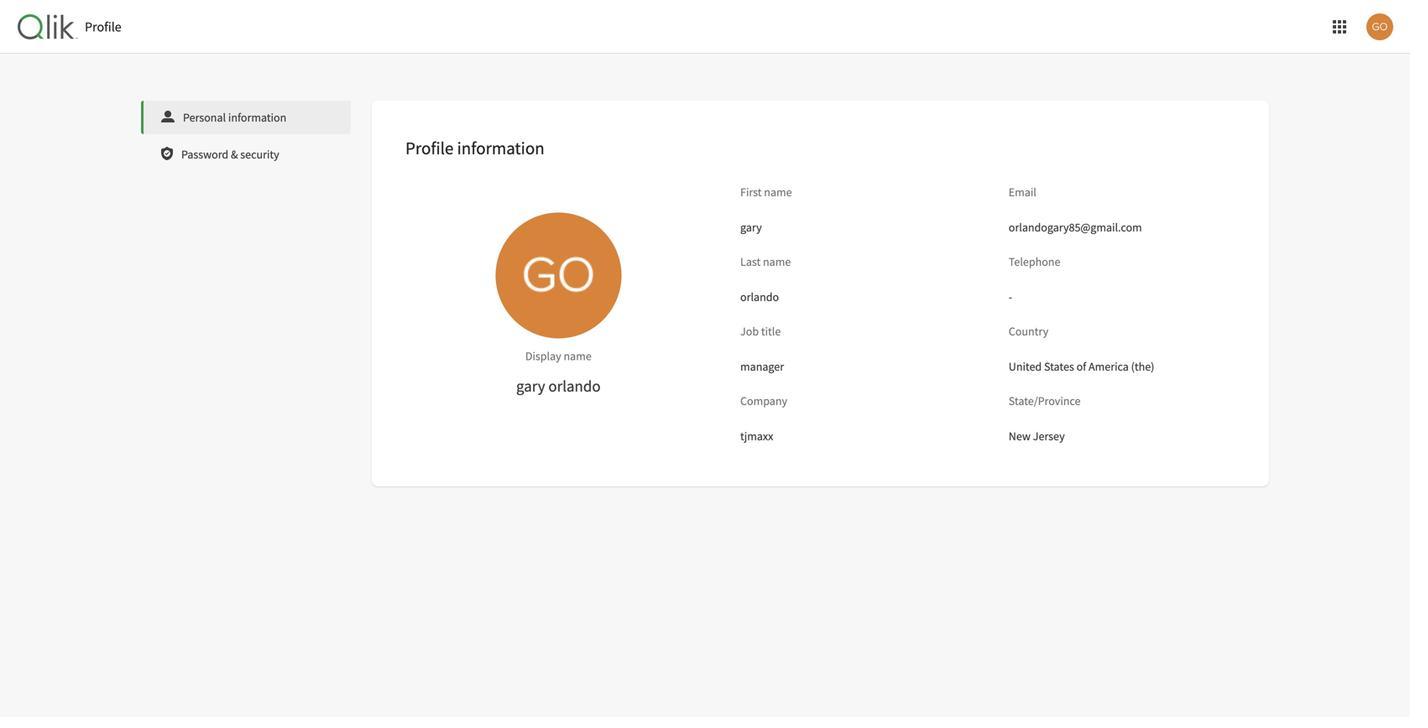 Task type: locate. For each thing, give the bounding box(es) containing it.
personal
[[183, 110, 226, 125]]

name for gary orlando
[[564, 349, 592, 364]]

0 vertical spatial profile
[[85, 18, 121, 35]]

profile
[[85, 18, 121, 35], [405, 137, 454, 159]]

personal information
[[183, 110, 286, 125]]

gary down "display" at the left of page
[[516, 377, 545, 396]]

orlando
[[740, 290, 779, 305], [548, 377, 601, 396]]

first
[[740, 185, 762, 200]]

orlandogary85@gmail.com
[[1009, 220, 1142, 235]]

0 horizontal spatial profile
[[85, 18, 121, 35]]

0 vertical spatial information
[[228, 110, 286, 125]]

-
[[1009, 290, 1012, 305]]

0 vertical spatial orlando
[[740, 290, 779, 305]]

orlando down display name
[[548, 377, 601, 396]]

name
[[764, 185, 792, 200], [763, 254, 791, 269], [564, 349, 592, 364]]

security
[[240, 147, 279, 162]]

tjmaxx
[[740, 429, 773, 444]]

1 horizontal spatial information
[[457, 137, 544, 159]]

password & security
[[181, 147, 279, 162]]

0 horizontal spatial gary
[[516, 377, 545, 396]]

state/province
[[1009, 394, 1081, 409]]

menu
[[141, 101, 351, 175]]

states
[[1044, 359, 1074, 374]]

0 vertical spatial gary
[[740, 220, 762, 235]]

display
[[525, 349, 561, 364]]

gary for gary orlando
[[516, 377, 545, 396]]

name right last
[[763, 254, 791, 269]]

1 horizontal spatial gary
[[740, 220, 762, 235]]

job title
[[740, 324, 781, 339]]

new
[[1009, 429, 1031, 444]]

gary up last
[[740, 220, 762, 235]]

2 vertical spatial name
[[564, 349, 592, 364]]

0 horizontal spatial information
[[228, 110, 286, 125]]

0 horizontal spatial orlando
[[548, 377, 601, 396]]

name right first
[[764, 185, 792, 200]]

1 vertical spatial information
[[457, 137, 544, 159]]

profile for profile
[[85, 18, 121, 35]]

job
[[740, 324, 759, 339]]

profile information
[[405, 137, 544, 159]]

title
[[761, 324, 781, 339]]

of
[[1076, 359, 1086, 374]]

information inside menu item
[[228, 110, 286, 125]]

orlando up job title
[[740, 290, 779, 305]]

1 horizontal spatial orlando
[[740, 290, 779, 305]]

country
[[1009, 324, 1048, 339]]

gary
[[740, 220, 762, 235], [516, 377, 545, 396]]

1 horizontal spatial profile
[[405, 137, 454, 159]]

name right "display" at the left of page
[[564, 349, 592, 364]]

1 vertical spatial orlando
[[548, 377, 601, 396]]

1 vertical spatial gary
[[516, 377, 545, 396]]

profile for profile information
[[405, 137, 454, 159]]

1 vertical spatial profile
[[405, 137, 454, 159]]

information
[[228, 110, 286, 125], [457, 137, 544, 159]]

0 vertical spatial name
[[764, 185, 792, 200]]



Task type: describe. For each thing, give the bounding box(es) containing it.
last
[[740, 254, 761, 269]]

/portal/static/images/logo.svg image
[[17, 13, 78, 40]]

first name
[[740, 185, 792, 200]]

name for gary
[[764, 185, 792, 200]]

gary orlando image
[[495, 213, 621, 339]]

(the)
[[1131, 359, 1154, 374]]

information for personal information
[[228, 110, 286, 125]]

password & security menu item
[[141, 138, 351, 171]]

display name
[[525, 349, 592, 364]]

new jersey
[[1009, 429, 1065, 444]]

united
[[1009, 359, 1042, 374]]

gary orlando
[[516, 377, 601, 396]]

gary for gary
[[740, 220, 762, 235]]

&
[[231, 147, 238, 162]]

email
[[1009, 185, 1036, 200]]

1 vertical spatial name
[[763, 254, 791, 269]]

united states of america (the)
[[1009, 359, 1154, 374]]

manager
[[740, 359, 784, 374]]

telephone
[[1009, 254, 1060, 269]]

- country
[[1009, 290, 1048, 339]]

information for profile information
[[457, 137, 544, 159]]

menu containing personal information
[[141, 101, 351, 175]]

last name
[[740, 254, 791, 269]]

gary orlando image
[[1366, 13, 1393, 40]]

america
[[1089, 359, 1129, 374]]

personal information menu item
[[141, 101, 351, 134]]

jersey
[[1033, 429, 1065, 444]]

company
[[740, 394, 787, 409]]

password
[[181, 147, 228, 162]]



Task type: vqa. For each thing, say whether or not it's contained in the screenshot.
The Email
yes



